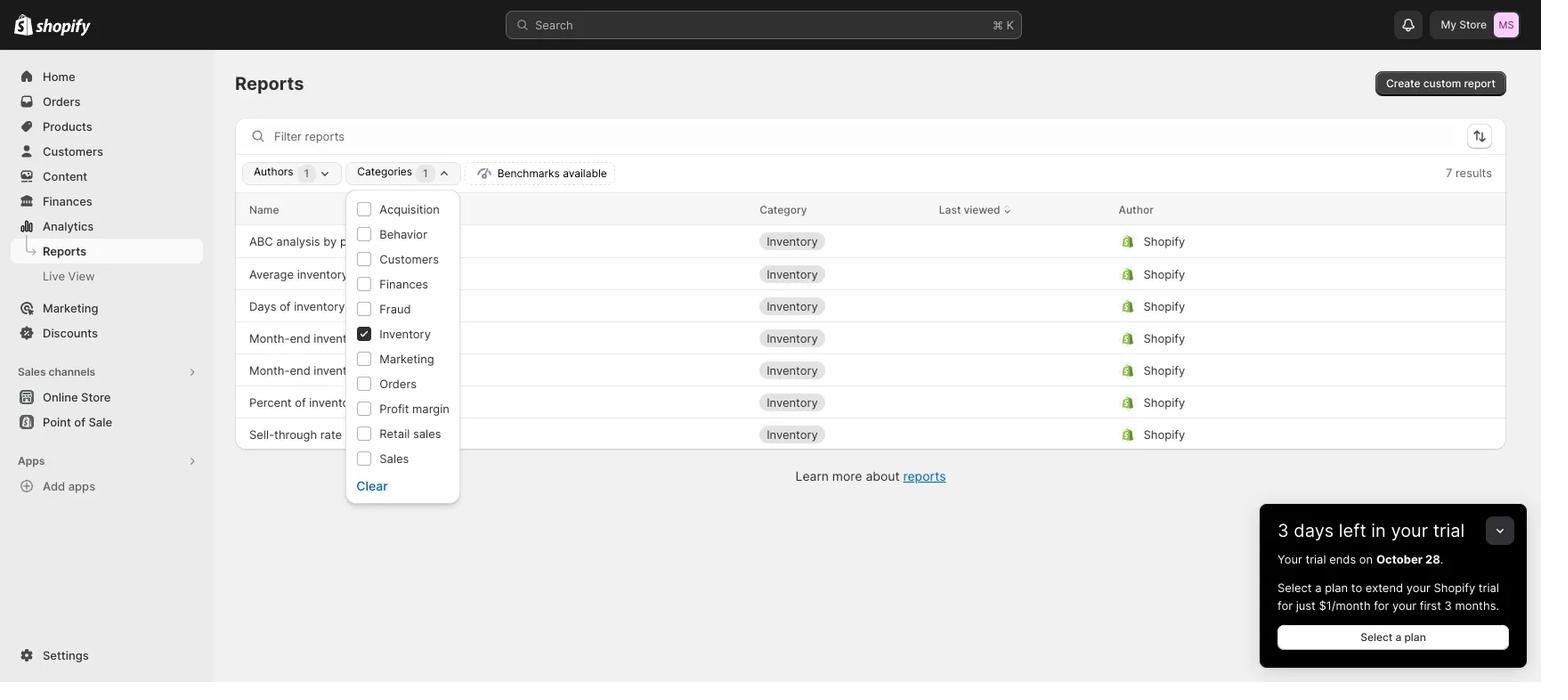 Task type: locate. For each thing, give the bounding box(es) containing it.
0 horizontal spatial finances
[[43, 194, 92, 208]]

row
[[235, 193, 1507, 225], [235, 225, 1507, 257], [235, 257, 1507, 289], [235, 289, 1507, 321], [235, 321, 1507, 354], [235, 354, 1507, 386], [235, 386, 1507, 418], [235, 418, 1507, 450]]

2 end from the top
[[290, 363, 311, 377]]

2 vertical spatial trial
[[1479, 581, 1500, 595]]

0 vertical spatial product
[[340, 234, 383, 248]]

0 vertical spatial sales
[[18, 365, 46, 378]]

1 horizontal spatial orders
[[380, 377, 417, 391]]

sales up online
[[18, 365, 46, 378]]

store inside button
[[81, 390, 111, 404]]

of left sale
[[74, 415, 85, 429]]

0 vertical spatial finances
[[43, 194, 92, 208]]

1 horizontal spatial 3
[[1445, 598, 1452, 613]]

1
[[304, 167, 309, 180], [423, 167, 428, 180]]

customers down 'products'
[[43, 144, 103, 159]]

1 vertical spatial sales
[[380, 452, 409, 466]]

customers up day at the left of page
[[380, 252, 439, 266]]

4 inventory cell from the top
[[760, 324, 925, 352]]

customers
[[43, 144, 103, 159], [380, 252, 439, 266]]

point of sale
[[43, 415, 112, 429]]

a
[[1316, 581, 1322, 595], [1396, 631, 1402, 644]]

on
[[1360, 552, 1373, 566]]

marketing up discounts
[[43, 301, 98, 315]]

of right the percent
[[295, 395, 306, 409]]

reports down analytics on the top left of page
[[43, 244, 86, 258]]

my store
[[1441, 18, 1487, 31]]

0 vertical spatial 3
[[1278, 520, 1289, 541]]

search
[[535, 18, 573, 32]]

1 horizontal spatial of
[[280, 299, 291, 313]]

1 horizontal spatial select
[[1361, 631, 1393, 644]]

1 vertical spatial reports
[[43, 244, 86, 258]]

store for my store
[[1460, 18, 1487, 31]]

1 vertical spatial marketing
[[380, 352, 434, 366]]

1 vertical spatial customers
[[380, 252, 439, 266]]

3 days left in your trial
[[1278, 520, 1465, 541]]

orders down home
[[43, 94, 81, 109]]

inventory inside 'link'
[[309, 395, 360, 409]]

inventory down days of inventory remaining
[[314, 331, 365, 345]]

of inside days of inventory remaining link
[[280, 299, 291, 313]]

of inside percent of inventory sold 'link'
[[295, 395, 306, 409]]

1 vertical spatial finances
[[380, 277, 429, 291]]

1 horizontal spatial finances
[[380, 277, 429, 291]]

0 vertical spatial reports
[[235, 73, 304, 94]]

end for month-end inventory snapshot
[[290, 331, 311, 345]]

0 horizontal spatial select
[[1278, 581, 1312, 595]]

marketing
[[43, 301, 98, 315], [380, 352, 434, 366]]

apps
[[18, 454, 45, 468]]

last viewed button
[[939, 196, 1014, 223]]

8 row from the top
[[235, 418, 1507, 450]]

a up just
[[1316, 581, 1322, 595]]

1 horizontal spatial a
[[1396, 631, 1402, 644]]

2 for from the left
[[1374, 598, 1390, 613]]

1 right "authors"
[[304, 167, 309, 180]]

for down extend
[[1374, 598, 1390, 613]]

inventory up days of inventory remaining
[[297, 267, 348, 281]]

inventory up the rate
[[309, 395, 360, 409]]

0 horizontal spatial for
[[1278, 598, 1293, 613]]

2 inventory cell from the top
[[760, 260, 925, 288]]

end up the percent of inventory sold
[[290, 363, 311, 377]]

by inside sell-through rate by product link
[[345, 427, 359, 441]]

1 vertical spatial plan
[[1405, 631, 1427, 644]]

inventory up month-end inventory snapshot
[[294, 299, 345, 313]]

select for select a plan to extend your shopify trial for just $1/month for your first 3 months.
[[1278, 581, 1312, 595]]

per
[[378, 267, 396, 281]]

point of sale button
[[0, 410, 214, 435]]

store up sale
[[81, 390, 111, 404]]

1 vertical spatial by
[[345, 427, 359, 441]]

month-end inventory snapshot
[[249, 331, 419, 345]]

1 horizontal spatial sales
[[380, 452, 409, 466]]

author
[[1119, 203, 1154, 216]]

1 horizontal spatial customers
[[380, 252, 439, 266]]

0 horizontal spatial of
[[74, 415, 85, 429]]

abc analysis by product link
[[249, 232, 383, 250]]

1 horizontal spatial store
[[1460, 18, 1487, 31]]

your up first
[[1407, 581, 1431, 595]]

end
[[290, 331, 311, 345], [290, 363, 311, 377]]

for left just
[[1278, 598, 1293, 613]]

1 vertical spatial end
[[290, 363, 311, 377]]

3 right first
[[1445, 598, 1452, 613]]

0 horizontal spatial store
[[81, 390, 111, 404]]

select up just
[[1278, 581, 1312, 595]]

7 shopify cell from the top
[[1119, 420, 1450, 448]]

0 vertical spatial end
[[290, 331, 311, 345]]

row containing month-end inventory snapshot
[[235, 321, 1507, 354]]

7 results
[[1446, 166, 1493, 180]]

month-end inventory value
[[249, 363, 397, 377]]

0 vertical spatial select
[[1278, 581, 1312, 595]]

0 horizontal spatial sales
[[18, 365, 46, 378]]

marketing down snapshot
[[380, 352, 434, 366]]

profit
[[380, 402, 409, 416]]

2 vertical spatial of
[[74, 415, 85, 429]]

product up per
[[340, 234, 383, 248]]

0 vertical spatial your
[[1391, 520, 1429, 541]]

sales inside button
[[18, 365, 46, 378]]

products
[[43, 119, 92, 134]]

1 vertical spatial sold
[[364, 395, 386, 409]]

1 up acquisition
[[423, 167, 428, 180]]

extend
[[1366, 581, 1404, 595]]

by right the rate
[[345, 427, 359, 441]]

3 inside select a plan to extend your shopify trial for just $1/month for your first 3 months.
[[1445, 598, 1452, 613]]

7 inventory cell from the top
[[760, 420, 925, 448]]

benchmarks available
[[498, 167, 607, 180]]

6 shopify cell from the top
[[1119, 388, 1450, 416]]

your left first
[[1393, 598, 1417, 613]]

of for point
[[74, 415, 85, 429]]

1 vertical spatial store
[[81, 390, 111, 404]]

shopify cell for days of inventory remaining
[[1119, 292, 1450, 320]]

sales for sales
[[380, 452, 409, 466]]

0 horizontal spatial a
[[1316, 581, 1322, 595]]

month- up the percent
[[249, 363, 290, 377]]

1 vertical spatial orders
[[380, 377, 417, 391]]

trial right your
[[1306, 552, 1327, 566]]

0 horizontal spatial by
[[324, 234, 337, 248]]

create custom report
[[1387, 77, 1496, 90]]

shopify for percent of inventory sold
[[1144, 395, 1186, 409]]

5 shopify cell from the top
[[1119, 356, 1450, 384]]

0 horizontal spatial marketing
[[43, 301, 98, 315]]

plan
[[1325, 581, 1348, 595], [1405, 631, 1427, 644]]

trial
[[1434, 520, 1465, 541], [1306, 552, 1327, 566], [1479, 581, 1500, 595]]

4 shopify cell from the top
[[1119, 324, 1450, 352]]

inventory
[[767, 234, 818, 248], [767, 267, 818, 281], [767, 299, 818, 313], [380, 327, 431, 341], [767, 331, 818, 345], [767, 363, 818, 377], [767, 395, 818, 409], [767, 427, 818, 441]]

0 vertical spatial orders
[[43, 94, 81, 109]]

0 vertical spatial marketing
[[43, 301, 98, 315]]

3 days left in your trial button
[[1260, 504, 1527, 541]]

plan up $1/month
[[1325, 581, 1348, 595]]

1 vertical spatial select
[[1361, 631, 1393, 644]]

add
[[43, 479, 65, 493]]

inventory for remaining
[[294, 299, 345, 313]]

category
[[760, 203, 807, 216]]

1 end from the top
[[290, 331, 311, 345]]

reports up "authors"
[[235, 73, 304, 94]]

shopify cell
[[1119, 227, 1450, 256], [1119, 260, 1450, 288], [1119, 292, 1450, 320], [1119, 324, 1450, 352], [1119, 356, 1450, 384], [1119, 388, 1450, 416], [1119, 420, 1450, 448]]

analysis
[[276, 234, 320, 248]]

5 inventory cell from the top
[[760, 356, 925, 384]]

row containing average inventory sold per day
[[235, 257, 1507, 289]]

abc analysis by product
[[249, 234, 383, 248]]

sold left per
[[352, 267, 374, 281]]

0 vertical spatial store
[[1460, 18, 1487, 31]]

a for select a plan to extend your shopify trial for just $1/month for your first 3 months.
[[1316, 581, 1322, 595]]

select down select a plan to extend your shopify trial for just $1/month for your first 3 months.
[[1361, 631, 1393, 644]]

shopify for average inventory sold per day
[[1144, 267, 1186, 281]]

by right analysis
[[324, 234, 337, 248]]

7 row from the top
[[235, 386, 1507, 418]]

Filter reports text field
[[274, 122, 1453, 151]]

0 horizontal spatial 1
[[304, 167, 309, 180]]

margin
[[412, 402, 450, 416]]

select a plan
[[1361, 631, 1427, 644]]

1 vertical spatial trial
[[1306, 552, 1327, 566]]

benchmarks available button
[[465, 162, 615, 185]]

row containing sell-through rate by product
[[235, 418, 1507, 450]]

categories
[[357, 165, 412, 178]]

1 row from the top
[[235, 193, 1507, 225]]

a down select a plan to extend your shopify trial for just $1/month for your first 3 months.
[[1396, 631, 1402, 644]]

to
[[1352, 581, 1363, 595]]

7
[[1446, 166, 1453, 180]]

end up month-end inventory value link
[[290, 331, 311, 345]]

1 horizontal spatial for
[[1374, 598, 1390, 613]]

3 row from the top
[[235, 257, 1507, 289]]

1 horizontal spatial trial
[[1434, 520, 1465, 541]]

sales
[[18, 365, 46, 378], [380, 452, 409, 466]]

1 horizontal spatial 1
[[423, 167, 428, 180]]

0 horizontal spatial customers
[[43, 144, 103, 159]]

finances up fraud
[[380, 277, 429, 291]]

1 horizontal spatial reports
[[235, 73, 304, 94]]

3 inventory cell from the top
[[760, 292, 925, 320]]

content
[[43, 169, 87, 183]]

3 up your
[[1278, 520, 1289, 541]]

add apps
[[43, 479, 95, 493]]

1 vertical spatial of
[[295, 395, 306, 409]]

inventory cell for average inventory sold per day
[[760, 260, 925, 288]]

viewed
[[964, 203, 1001, 216]]

orders up 'profit'
[[380, 377, 417, 391]]

select inside select a plan to extend your shopify trial for just $1/month for your first 3 months.
[[1278, 581, 1312, 595]]

1 horizontal spatial by
[[345, 427, 359, 441]]

1 vertical spatial a
[[1396, 631, 1402, 644]]

apps
[[68, 479, 95, 493]]

a inside select a plan to extend your shopify trial for just $1/month for your first 3 months.
[[1316, 581, 1322, 595]]

0 horizontal spatial plan
[[1325, 581, 1348, 595]]

6 row from the top
[[235, 354, 1507, 386]]

live view link
[[11, 264, 203, 289]]

home link
[[11, 64, 203, 89]]

0 vertical spatial by
[[324, 234, 337, 248]]

2 horizontal spatial of
[[295, 395, 306, 409]]

5 row from the top
[[235, 321, 1507, 354]]

0 vertical spatial of
[[280, 299, 291, 313]]

1 1 from the left
[[304, 167, 309, 180]]

0 vertical spatial month-
[[249, 331, 290, 345]]

4 row from the top
[[235, 289, 1507, 321]]

store right my
[[1460, 18, 1487, 31]]

select a plan to extend your shopify trial for just $1/month for your first 3 months.
[[1278, 581, 1500, 613]]

trial up "."
[[1434, 520, 1465, 541]]

1 inventory cell from the top
[[760, 227, 925, 256]]

month- down days
[[249, 331, 290, 345]]

trial inside select a plan to extend your shopify trial for just $1/month for your first 3 months.
[[1479, 581, 1500, 595]]

select for select a plan
[[1361, 631, 1393, 644]]

inventory down month-end inventory snapshot
[[314, 363, 365, 377]]

my store image
[[1494, 12, 1519, 37]]

6 inventory cell from the top
[[760, 388, 925, 416]]

plan down first
[[1405, 631, 1427, 644]]

end for month-end inventory value
[[290, 363, 311, 377]]

reports link
[[903, 468, 946, 484]]

2 month- from the top
[[249, 363, 290, 377]]

0 vertical spatial trial
[[1434, 520, 1465, 541]]

3 shopify cell from the top
[[1119, 292, 1450, 320]]

sales for sales channels
[[18, 365, 46, 378]]

your
[[1391, 520, 1429, 541], [1407, 581, 1431, 595], [1393, 598, 1417, 613]]

3 inside dropdown button
[[1278, 520, 1289, 541]]

sales down retail
[[380, 452, 409, 466]]

1 vertical spatial month-
[[249, 363, 290, 377]]

sold down value
[[364, 395, 386, 409]]

0 horizontal spatial 3
[[1278, 520, 1289, 541]]

1 horizontal spatial plan
[[1405, 631, 1427, 644]]

3
[[1278, 520, 1289, 541], [1445, 598, 1452, 613]]

2 1 from the left
[[423, 167, 428, 180]]

my
[[1441, 18, 1457, 31]]

trial inside 3 days left in your trial dropdown button
[[1434, 520, 1465, 541]]

shopify cell for percent of inventory sold
[[1119, 388, 1450, 416]]

2 row from the top
[[235, 225, 1507, 257]]

1 horizontal spatial marketing
[[380, 352, 434, 366]]

1 shopify cell from the top
[[1119, 227, 1450, 256]]

product down 'profit'
[[362, 427, 405, 441]]

2 shopify cell from the top
[[1119, 260, 1450, 288]]

days of inventory remaining
[[249, 299, 402, 313]]

shopify image
[[14, 14, 33, 36]]

discounts
[[43, 326, 98, 340]]

0 horizontal spatial reports
[[43, 244, 86, 258]]

plan for select a plan to extend your shopify trial for just $1/month for your first 3 months.
[[1325, 581, 1348, 595]]

sell-
[[249, 427, 274, 441]]

0 vertical spatial a
[[1316, 581, 1322, 595]]

0 vertical spatial customers
[[43, 144, 103, 159]]

of inside point of sale link
[[74, 415, 85, 429]]

trial up months.
[[1479, 581, 1500, 595]]

1 month- from the top
[[249, 331, 290, 345]]

0 vertical spatial plan
[[1325, 581, 1348, 595]]

of right days
[[280, 299, 291, 313]]

finances up analytics on the top left of page
[[43, 194, 92, 208]]

last
[[939, 203, 961, 216]]

3 days left in your trial element
[[1260, 550, 1527, 668]]

add apps button
[[11, 474, 203, 499]]

plan inside select a plan to extend your shopify trial for just $1/month for your first 3 months.
[[1325, 581, 1348, 595]]

shopify inside select a plan to extend your shopify trial for just $1/month for your first 3 months.
[[1434, 581, 1476, 595]]

your up the 'october'
[[1391, 520, 1429, 541]]

1 vertical spatial 3
[[1445, 598, 1452, 613]]

inventory cell
[[760, 227, 925, 256], [760, 260, 925, 288], [760, 292, 925, 320], [760, 324, 925, 352], [760, 356, 925, 384], [760, 388, 925, 416], [760, 420, 925, 448]]

2 horizontal spatial trial
[[1479, 581, 1500, 595]]



Task type: vqa. For each thing, say whether or not it's contained in the screenshot.
have
no



Task type: describe. For each thing, give the bounding box(es) containing it.
average
[[249, 267, 294, 281]]

products link
[[11, 114, 203, 139]]

inventory for percent of inventory sold
[[767, 395, 818, 409]]

retail sales
[[380, 427, 441, 441]]

row containing percent of inventory sold
[[235, 386, 1507, 418]]

by inside abc analysis by product "link"
[[324, 234, 337, 248]]

month-end inventory value link
[[249, 361, 397, 379]]

benchmarks
[[498, 167, 560, 180]]

row containing abc analysis by product
[[235, 225, 1507, 257]]

days
[[249, 299, 276, 313]]

shopify cell for average inventory sold per day
[[1119, 260, 1450, 288]]

k
[[1007, 18, 1014, 32]]

product inside "link"
[[340, 234, 383, 248]]

remaining
[[348, 299, 402, 313]]

shopify cell for abc analysis by product
[[1119, 227, 1450, 256]]

inventory cell for month-end inventory value
[[760, 356, 925, 384]]

just
[[1296, 598, 1316, 613]]

day
[[399, 267, 419, 281]]

more
[[832, 468, 862, 484]]

shopify cell for month-end inventory value
[[1119, 356, 1450, 384]]

through
[[274, 427, 317, 441]]

inventory for month-end inventory snapshot
[[767, 331, 818, 345]]

content link
[[11, 164, 203, 189]]

sales channels button
[[11, 360, 203, 385]]

finances link
[[11, 189, 203, 214]]

sales channels
[[18, 365, 95, 378]]

shopify for days of inventory remaining
[[1144, 299, 1186, 313]]

name button
[[249, 200, 279, 218]]

live
[[43, 269, 65, 283]]

orders link
[[11, 89, 203, 114]]

inventory for days of inventory remaining
[[767, 299, 818, 313]]

snapshot
[[368, 331, 419, 345]]

row containing name
[[235, 193, 1507, 225]]

learn
[[796, 468, 829, 484]]

inventory cell for sell-through rate by product
[[760, 420, 925, 448]]

abc
[[249, 234, 273, 248]]

inventory for sold
[[309, 395, 360, 409]]

inventory for month-end inventory value
[[767, 363, 818, 377]]

1 for categories
[[423, 167, 428, 180]]

results
[[1456, 166, 1493, 180]]

⌘
[[993, 18, 1004, 32]]

days of inventory remaining link
[[249, 297, 402, 315]]

last viewed
[[939, 203, 1001, 216]]

1 vertical spatial your
[[1407, 581, 1431, 595]]

1 vertical spatial product
[[362, 427, 405, 441]]

days
[[1294, 520, 1334, 541]]

authors
[[254, 165, 294, 178]]

category button
[[760, 200, 807, 218]]

inventory cell for percent of inventory sold
[[760, 388, 925, 416]]

inventory for average inventory sold per day
[[767, 267, 818, 281]]

0 vertical spatial sold
[[352, 267, 374, 281]]

sold inside 'link'
[[364, 395, 386, 409]]

view
[[68, 269, 95, 283]]

behavior
[[380, 227, 427, 241]]

sale
[[89, 415, 112, 429]]

inventory cell for days of inventory remaining
[[760, 292, 925, 320]]

analytics link
[[11, 214, 203, 239]]

month- for month-end inventory snapshot
[[249, 331, 290, 345]]

of for percent
[[295, 395, 306, 409]]

your inside 3 days left in your trial dropdown button
[[1391, 520, 1429, 541]]

inventory cell for month-end inventory snapshot
[[760, 324, 925, 352]]

inventory for sell-through rate by product
[[767, 427, 818, 441]]

average inventory sold per day link
[[249, 265, 419, 283]]

month- for month-end inventory value
[[249, 363, 290, 377]]

create
[[1387, 77, 1421, 90]]

plan for select a plan
[[1405, 631, 1427, 644]]

first
[[1420, 598, 1442, 613]]

your trial ends on october 28 .
[[1278, 552, 1444, 566]]

home
[[43, 69, 75, 84]]

shopify for month-end inventory snapshot
[[1144, 331, 1186, 345]]

average inventory sold per day
[[249, 267, 419, 281]]

inventory for snapshot
[[314, 331, 365, 345]]

percent of inventory sold
[[249, 395, 386, 409]]

⌘ k
[[993, 18, 1014, 32]]

online store
[[43, 390, 111, 404]]

value
[[368, 363, 397, 377]]

a for select a plan
[[1396, 631, 1402, 644]]

shopify image
[[36, 18, 91, 36]]

ends
[[1330, 552, 1357, 566]]

1 for from the left
[[1278, 598, 1293, 613]]

report
[[1465, 77, 1496, 90]]

shopify cell for month-end inventory snapshot
[[1119, 324, 1450, 352]]

sell-through rate by product
[[249, 427, 405, 441]]

months.
[[1456, 598, 1500, 613]]

store for online store
[[81, 390, 111, 404]]

clear
[[356, 478, 388, 493]]

inventory cell for abc analysis by product
[[760, 227, 925, 256]]

0 horizontal spatial trial
[[1306, 552, 1327, 566]]

about
[[866, 468, 900, 484]]

profit margin
[[380, 402, 450, 416]]

rate
[[320, 427, 342, 441]]

percent of inventory sold link
[[249, 393, 386, 411]]

marketing link
[[11, 296, 203, 321]]

0 horizontal spatial orders
[[43, 94, 81, 109]]

available
[[563, 167, 607, 180]]

.
[[1441, 552, 1444, 566]]

shopify for sell-through rate by product
[[1144, 427, 1186, 441]]

fraud
[[380, 302, 411, 316]]

1 for authors
[[304, 167, 309, 180]]

shopify for abc analysis by product
[[1144, 234, 1186, 248]]

row containing days of inventory remaining
[[235, 289, 1507, 321]]

point of sale link
[[11, 410, 203, 435]]

online store link
[[11, 385, 203, 410]]

online
[[43, 390, 78, 404]]

settings
[[43, 648, 89, 663]]

learn more about reports
[[796, 468, 946, 484]]

settings link
[[11, 643, 203, 668]]

list of reports table
[[235, 193, 1507, 450]]

live view
[[43, 269, 95, 283]]

reports link
[[11, 239, 203, 264]]

discounts link
[[11, 321, 203, 346]]

sell-through rate by product link
[[249, 425, 405, 443]]

clear button
[[356, 478, 388, 493]]

shopify cell for sell-through rate by product
[[1119, 420, 1450, 448]]

author button
[[1119, 200, 1154, 218]]

row containing month-end inventory value
[[235, 354, 1507, 386]]

inventory for value
[[314, 363, 365, 377]]

online store button
[[0, 385, 214, 410]]

create custom report button
[[1376, 71, 1507, 96]]

inventory for abc analysis by product
[[767, 234, 818, 248]]

of for days
[[280, 299, 291, 313]]

channels
[[49, 365, 95, 378]]

acquisition
[[380, 202, 440, 216]]

customers link
[[11, 139, 203, 164]]

shopify for month-end inventory value
[[1144, 363, 1186, 377]]

analytics
[[43, 219, 94, 233]]

apps button
[[11, 449, 203, 474]]

2 vertical spatial your
[[1393, 598, 1417, 613]]



